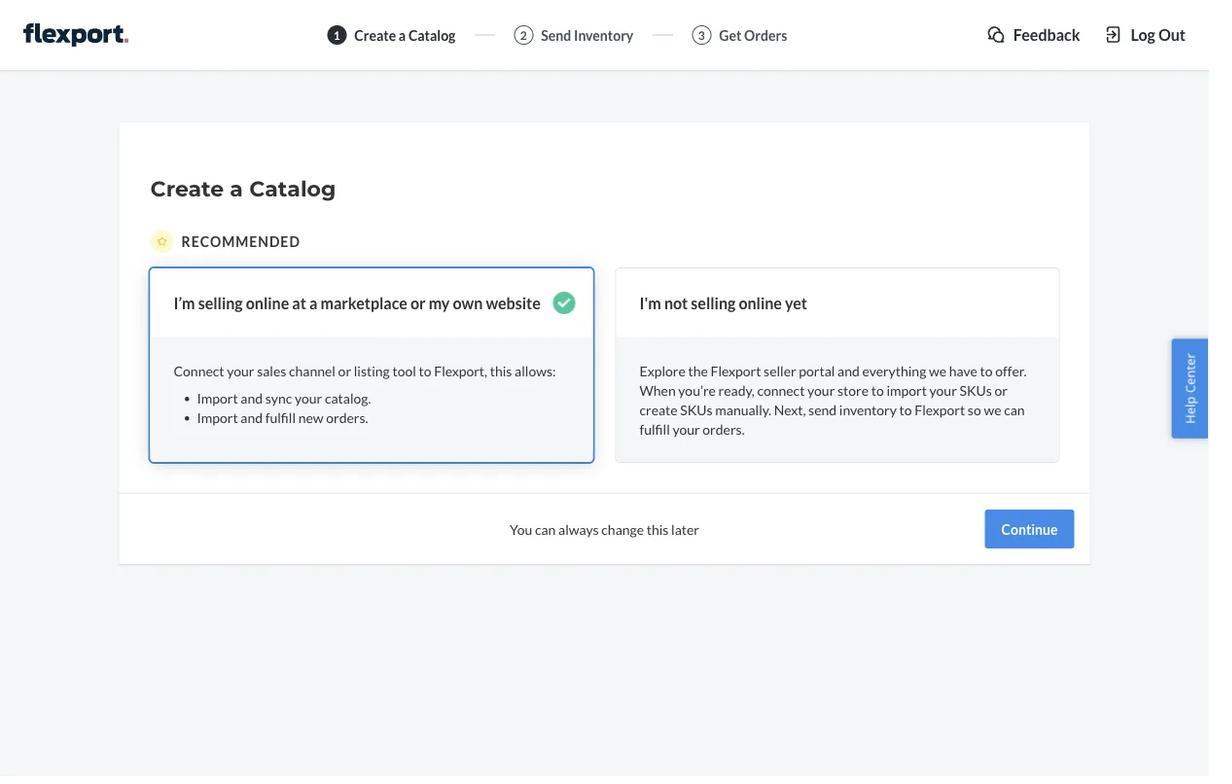 Task type: vqa. For each thing, say whether or not it's contained in the screenshot.
Inventory
yes



Task type: locate. For each thing, give the bounding box(es) containing it.
and up store
[[838, 362, 860, 379]]

2
[[520, 28, 527, 42]]

1 vertical spatial we
[[984, 401, 1002, 418]]

2 selling from the left
[[691, 293, 736, 312]]

flexport
[[711, 362, 761, 379], [915, 401, 965, 418]]

0 vertical spatial and
[[838, 362, 860, 379]]

0 vertical spatial catalog
[[409, 27, 456, 43]]

0 horizontal spatial fulfill
[[265, 409, 296, 426]]

catalog
[[409, 27, 456, 43], [249, 176, 336, 202]]

create a catalog right the 1
[[355, 27, 456, 43]]

1 vertical spatial create
[[150, 176, 224, 202]]

create a catalog
[[355, 27, 456, 43], [150, 176, 336, 202]]

1 horizontal spatial skus
[[960, 382, 992, 398]]

a up recommended
[[230, 176, 243, 202]]

can right you
[[535, 521, 556, 537]]

this
[[490, 362, 512, 379], [647, 521, 669, 537]]

portal
[[799, 362, 835, 379]]

flexport left "so"
[[915, 401, 965, 418]]

0 horizontal spatial catalog
[[249, 176, 336, 202]]

feedback
[[1014, 25, 1081, 44]]

i'm selling online at a marketplace or my own website
[[174, 293, 541, 312]]

catalog up recommended
[[249, 176, 336, 202]]

1 selling from the left
[[198, 293, 243, 312]]

1 vertical spatial a
[[230, 176, 243, 202]]

send inventory
[[541, 27, 634, 43]]

get
[[719, 27, 742, 43]]

you can always change this later
[[510, 521, 700, 537]]

1 vertical spatial create a catalog
[[150, 176, 336, 202]]

continue button
[[985, 510, 1075, 549]]

0 horizontal spatial can
[[535, 521, 556, 537]]

a
[[399, 27, 406, 43], [230, 176, 243, 202], [309, 293, 318, 312]]

inventory
[[840, 401, 897, 418]]

1 horizontal spatial create
[[355, 27, 396, 43]]

1 vertical spatial can
[[535, 521, 556, 537]]

when
[[640, 382, 676, 398]]

1 horizontal spatial can
[[1004, 401, 1025, 418]]

yet
[[785, 293, 808, 312]]

0 vertical spatial import
[[197, 390, 238, 406]]

new
[[298, 409, 324, 426]]

change
[[602, 521, 644, 537]]

orders. down manually.
[[703, 421, 745, 437]]

1 vertical spatial or
[[338, 362, 351, 379]]

1 horizontal spatial online
[[739, 293, 782, 312]]

0 horizontal spatial selling
[[198, 293, 243, 312]]

we left have
[[929, 362, 947, 379]]

0 vertical spatial create a catalog
[[355, 27, 456, 43]]

import and sync your catalog. import and fulfill new orders.
[[197, 390, 371, 426]]

the
[[688, 362, 708, 379]]

0 horizontal spatial flexport
[[711, 362, 761, 379]]

online left at
[[246, 293, 289, 312]]

2 horizontal spatial or
[[995, 382, 1008, 398]]

1 horizontal spatial fulfill
[[640, 421, 670, 437]]

create
[[355, 27, 396, 43], [150, 176, 224, 202]]

not
[[664, 293, 688, 312]]

recommended
[[181, 233, 301, 250]]

import
[[887, 382, 927, 398]]

0 horizontal spatial online
[[246, 293, 289, 312]]

we
[[929, 362, 947, 379], [984, 401, 1002, 418]]

0 horizontal spatial this
[[490, 362, 512, 379]]

connect your sales channel or listing tool to flexport, this allows:
[[174, 362, 556, 379]]

help center
[[1182, 353, 1199, 424]]

selling right i'm
[[198, 293, 243, 312]]

skus
[[960, 382, 992, 398], [681, 401, 713, 418]]

or
[[411, 293, 426, 312], [338, 362, 351, 379], [995, 382, 1008, 398]]

log
[[1131, 25, 1156, 44]]

2 vertical spatial or
[[995, 382, 1008, 398]]

to up inventory
[[872, 382, 884, 398]]

this left the 'allows:'
[[490, 362, 512, 379]]

2 vertical spatial a
[[309, 293, 318, 312]]

marketplace
[[321, 293, 408, 312]]

2 online from the left
[[739, 293, 782, 312]]

connect
[[757, 382, 805, 398]]

0 vertical spatial skus
[[960, 382, 992, 398]]

create
[[640, 401, 678, 418]]

to right tool
[[419, 362, 432, 379]]

listing
[[354, 362, 390, 379]]

fulfill
[[265, 409, 296, 426], [640, 421, 670, 437]]

selling
[[198, 293, 243, 312], [691, 293, 736, 312]]

orders. down the catalog.
[[326, 409, 368, 426]]

1 vertical spatial flexport
[[915, 401, 965, 418]]

1 vertical spatial this
[[647, 521, 669, 537]]

0 horizontal spatial we
[[929, 362, 947, 379]]

0 horizontal spatial create a catalog
[[150, 176, 336, 202]]

your up new
[[295, 390, 322, 406]]

or down the offer.
[[995, 382, 1008, 398]]

sync
[[265, 390, 292, 406]]

to right have
[[980, 362, 993, 379]]

online
[[246, 293, 289, 312], [739, 293, 782, 312]]

selling right "not"
[[691, 293, 736, 312]]

create a catalog up recommended
[[150, 176, 336, 202]]

orders.
[[326, 409, 368, 426], [703, 421, 745, 437]]

fulfill down create on the right bottom of the page
[[640, 421, 670, 437]]

0 horizontal spatial create
[[150, 176, 224, 202]]

2 horizontal spatial a
[[399, 27, 406, 43]]

0 horizontal spatial orders.
[[326, 409, 368, 426]]

skus up "so"
[[960, 382, 992, 398]]

and down sales
[[241, 409, 263, 426]]

0 vertical spatial a
[[399, 27, 406, 43]]

0 vertical spatial can
[[1004, 401, 1025, 418]]

1 vertical spatial skus
[[681, 401, 713, 418]]

later
[[671, 521, 700, 537]]

to
[[419, 362, 432, 379], [980, 362, 993, 379], [872, 382, 884, 398], [900, 401, 912, 418]]

i'm
[[174, 293, 195, 312]]

and left sync
[[241, 390, 263, 406]]

can down the offer.
[[1004, 401, 1025, 418]]

orders. inside import and sync your catalog. import and fulfill new orders.
[[326, 409, 368, 426]]

create up recommended
[[150, 176, 224, 202]]

0 vertical spatial or
[[411, 293, 426, 312]]

0 vertical spatial this
[[490, 362, 512, 379]]

flexport,
[[434, 362, 488, 379]]

can
[[1004, 401, 1025, 418], [535, 521, 556, 537]]

2 import from the top
[[197, 409, 238, 426]]

sales
[[257, 362, 286, 379]]

feedback link
[[987, 23, 1081, 46]]

this left later
[[647, 521, 669, 537]]

a right at
[[309, 293, 318, 312]]

offer.
[[996, 362, 1027, 379]]

1 vertical spatial catalog
[[249, 176, 336, 202]]

online left yet
[[739, 293, 782, 312]]

or left listing
[[338, 362, 351, 379]]

1 horizontal spatial orders.
[[703, 421, 745, 437]]

channel
[[289, 362, 336, 379]]

we right "so"
[[984, 401, 1002, 418]]

0 horizontal spatial or
[[338, 362, 351, 379]]

1
[[334, 28, 340, 42]]

tool
[[393, 362, 416, 379]]

0 vertical spatial flexport
[[711, 362, 761, 379]]

so
[[968, 401, 982, 418]]

1 horizontal spatial selling
[[691, 293, 736, 312]]

1 vertical spatial import
[[197, 409, 238, 426]]

flexport logo image
[[23, 23, 128, 47]]

and
[[838, 362, 860, 379], [241, 390, 263, 406], [241, 409, 263, 426]]

skus down you're on the right of page
[[681, 401, 713, 418]]

import
[[197, 390, 238, 406], [197, 409, 238, 426]]

1 horizontal spatial this
[[647, 521, 669, 537]]

0 vertical spatial create
[[355, 27, 396, 43]]

your
[[227, 362, 254, 379], [808, 382, 835, 398], [930, 382, 957, 398], [295, 390, 322, 406], [673, 421, 700, 437]]

to down import
[[900, 401, 912, 418]]

or left the my
[[411, 293, 426, 312]]

flexport up ready,
[[711, 362, 761, 379]]

help
[[1182, 397, 1199, 424]]

1 vertical spatial and
[[241, 390, 263, 406]]

create right the 1
[[355, 27, 396, 43]]

everything
[[863, 362, 927, 379]]

fulfill down sync
[[265, 409, 296, 426]]

a right the 1
[[399, 27, 406, 43]]

catalog left the '2'
[[409, 27, 456, 43]]



Task type: describe. For each thing, give the bounding box(es) containing it.
your inside import and sync your catalog. import and fulfill new orders.
[[295, 390, 322, 406]]

fulfill inside explore the flexport seller portal and everything we have to offer. when you're ready, connect your store to import your skus or create skus manually. next, send inventory to flexport so we can fulfill your orders.
[[640, 421, 670, 437]]

center
[[1182, 353, 1199, 393]]

always
[[559, 521, 599, 537]]

orders
[[744, 27, 787, 43]]

or inside explore the flexport seller portal and everything we have to offer. when you're ready, connect your store to import your skus or create skus manually. next, send inventory to flexport so we can fulfill your orders.
[[995, 382, 1008, 398]]

send
[[809, 401, 837, 418]]

1 horizontal spatial or
[[411, 293, 426, 312]]

explore the flexport seller portal and everything we have to offer. when you're ready, connect your store to import your skus or create skus manually. next, send inventory to flexport so we can fulfill your orders.
[[640, 362, 1027, 437]]

next,
[[774, 401, 806, 418]]

your down have
[[930, 382, 957, 398]]

you're
[[679, 382, 716, 398]]

log out
[[1131, 25, 1186, 44]]

help center button
[[1172, 339, 1209, 439]]

fulfill inside import and sync your catalog. import and fulfill new orders.
[[265, 409, 296, 426]]

out
[[1159, 25, 1186, 44]]

2 vertical spatial and
[[241, 409, 263, 426]]

1 horizontal spatial flexport
[[915, 401, 965, 418]]

connect
[[174, 362, 224, 379]]

1 horizontal spatial create a catalog
[[355, 27, 456, 43]]

website
[[486, 293, 541, 312]]

you
[[510, 521, 533, 537]]

and inside explore the flexport seller portal and everything we have to offer. when you're ready, connect your store to import your skus or create skus manually. next, send inventory to flexport so we can fulfill your orders.
[[838, 362, 860, 379]]

orders. inside explore the flexport seller portal and everything we have to offer. when you're ready, connect your store to import your skus or create skus manually. next, send inventory to flexport so we can fulfill your orders.
[[703, 421, 745, 437]]

explore
[[640, 362, 686, 379]]

check image
[[553, 292, 576, 314]]

1 horizontal spatial we
[[984, 401, 1002, 418]]

catalog.
[[325, 390, 371, 406]]

get orders
[[719, 27, 787, 43]]

1 horizontal spatial catalog
[[409, 27, 456, 43]]

inventory
[[574, 27, 634, 43]]

i'm
[[640, 293, 661, 312]]

0 horizontal spatial a
[[230, 176, 243, 202]]

allows:
[[515, 362, 556, 379]]

have
[[949, 362, 978, 379]]

1 horizontal spatial a
[[309, 293, 318, 312]]

store
[[838, 382, 869, 398]]

send
[[541, 27, 571, 43]]

3
[[698, 28, 705, 42]]

your up send
[[808, 382, 835, 398]]

own
[[453, 293, 483, 312]]

log out button
[[1104, 23, 1186, 46]]

ready,
[[719, 382, 755, 398]]

can inside explore the flexport seller portal and everything we have to offer. when you're ready, connect your store to import your skus or create skus manually. next, send inventory to flexport so we can fulfill your orders.
[[1004, 401, 1025, 418]]

i'm not selling online yet
[[640, 293, 808, 312]]

continue link
[[985, 510, 1075, 549]]

0 horizontal spatial skus
[[681, 401, 713, 418]]

your left sales
[[227, 362, 254, 379]]

1 online from the left
[[246, 293, 289, 312]]

at
[[292, 293, 306, 312]]

your down create on the right bottom of the page
[[673, 421, 700, 437]]

1 import from the top
[[197, 390, 238, 406]]

0 vertical spatial we
[[929, 362, 947, 379]]

continue
[[1002, 521, 1058, 537]]

seller
[[764, 362, 797, 379]]

manually.
[[715, 401, 772, 418]]

my
[[429, 293, 450, 312]]



